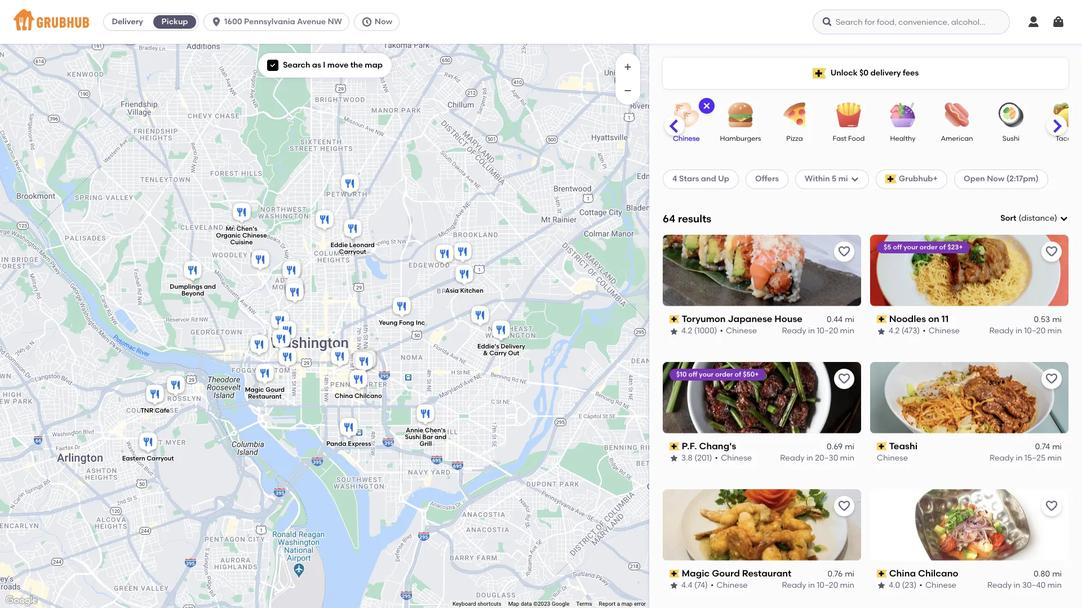 Task type: vqa. For each thing, say whether or not it's contained in the screenshot.
Asian Fusion image
no



Task type: describe. For each thing, give the bounding box(es) containing it.
0.53 mi
[[1034, 315, 1062, 325]]

4 stars and up
[[673, 174, 730, 184]]

jackey cafe image
[[352, 348, 375, 373]]

$5
[[884, 243, 892, 251]]

mi for on
[[1053, 315, 1062, 325]]

fong
[[399, 319, 414, 327]]

dannie's carry-out image
[[339, 173, 361, 197]]

min for p.f. chang's
[[840, 454, 855, 464]]

4
[[673, 174, 677, 184]]

1600 pennsylvania avenue nw
[[224, 17, 342, 26]]

• for chilcano
[[920, 581, 923, 591]]

0 vertical spatial map
[[365, 60, 383, 70]]

10–20 for noodles on 11
[[1025, 327, 1046, 336]]

wok & roll (chinatown) image
[[353, 351, 375, 375]]

on
[[928, 314, 940, 325]]

subscription pass image for toryumon japanese house
[[670, 316, 680, 324]]

within
[[805, 174, 830, 184]]

annie chen's sushi bar and grill image
[[414, 403, 437, 428]]

gourd inside magic gourd restaurant
[[266, 387, 285, 394]]

min for magic gourd restaurant
[[840, 581, 855, 591]]

mr.
[[226, 225, 235, 233]]

data
[[521, 602, 532, 608]]

64 results
[[663, 212, 712, 225]]

sushi inside annie chen's sushi bar and grill
[[405, 434, 421, 441]]

unlock $0 delivery fees
[[831, 68, 919, 78]]

noodles on 11
[[889, 314, 949, 325]]

kitchen
[[460, 288, 484, 295]]

save this restaurant button for china chilcano
[[1042, 496, 1062, 517]]

eddie's cafe image
[[249, 249, 272, 273]]

unlock
[[831, 68, 858, 78]]

tacos
[[1056, 135, 1075, 143]]

grubhub plus flag logo image for grubhub+
[[885, 175, 897, 184]]

china chilcano image
[[347, 369, 370, 394]]

star icon image for magic gourd restaurant
[[670, 582, 679, 591]]

toryumon japanese house image
[[276, 346, 299, 371]]

4.2 (473)
[[889, 327, 920, 336]]

1 vertical spatial now
[[987, 174, 1005, 184]]

tacos image
[[1046, 103, 1082, 127]]

0 horizontal spatial carryout
[[147, 455, 174, 463]]

0.74 mi
[[1036, 443, 1062, 452]]

save this restaurant button for magic gourd restaurant
[[834, 496, 855, 517]]

report a map error
[[599, 602, 646, 608]]

ready for noodles on 11
[[990, 327, 1014, 336]]

4.0
[[889, 581, 900, 591]]

subscription pass image for noodles on 11
[[877, 316, 887, 324]]

in for p.f. chang's
[[807, 454, 813, 464]]

4.2 for noodles on 11
[[889, 327, 900, 336]]

(23)
[[902, 581, 917, 591]]

star icon image for toryumon japanese house
[[670, 327, 679, 336]]

1 horizontal spatial magic gourd restaurant
[[682, 569, 792, 579]]

map region
[[0, 0, 745, 609]]

• for japanese
[[720, 327, 723, 336]]

2 vertical spatial save this restaurant image
[[1045, 500, 1059, 513]]

sushi image
[[992, 103, 1031, 127]]

sort ( distance )
[[1001, 214, 1058, 223]]

china inside map region
[[335, 393, 353, 400]]

chen's for chinese
[[237, 225, 257, 233]]

chinese down chinese image
[[673, 135, 700, 143]]

(2:17pm)
[[1007, 174, 1039, 184]]

1 vertical spatial chilcano
[[918, 569, 959, 579]]

0.76 mi
[[828, 570, 855, 579]]

ready for teashi
[[990, 454, 1014, 464]]

1600
[[224, 17, 242, 26]]

magic gourd restaurant inside map region
[[245, 387, 285, 401]]

minus icon image
[[622, 85, 634, 96]]

inc
[[416, 319, 425, 327]]

panda chinese restaurant image
[[469, 304, 492, 329]]

keyboard
[[453, 602, 476, 608]]

fast
[[833, 135, 847, 143]]

error
[[634, 602, 646, 608]]

panda
[[326, 441, 347, 448]]

ready for toryumon japanese house
[[782, 327, 807, 336]]

pizza
[[787, 135, 803, 143]]

report
[[599, 602, 616, 608]]

(
[[1019, 214, 1022, 223]]

panda express image
[[338, 417, 360, 441]]

report a map error link
[[599, 602, 646, 608]]

subscription pass image for teashi
[[877, 443, 887, 451]]

shortcuts
[[478, 602, 502, 608]]

terms link
[[576, 602, 592, 608]]

chinaworld image
[[434, 243, 456, 268]]

star icon image for china chilcano
[[877, 582, 886, 591]]

Search for food, convenience, alcohol... search field
[[813, 10, 1010, 34]]

eastern
[[122, 455, 145, 463]]

)
[[1055, 214, 1058, 223]]

0.44 mi
[[827, 315, 855, 325]]

0.80 mi
[[1034, 570, 1062, 579]]

fees
[[903, 68, 919, 78]]

subscription pass image for china chilcano
[[877, 570, 887, 578]]

dumplings and beyond image
[[182, 259, 204, 284]]

$10 off your order of $50+
[[677, 371, 759, 379]]

sammy carry out image
[[452, 241, 474, 266]]

off for p.f.
[[689, 371, 698, 379]]

google image
[[3, 594, 40, 609]]

keyboard shortcuts
[[453, 602, 502, 608]]

eddie's delivery & carry out image
[[490, 319, 512, 344]]

©2023
[[533, 602, 551, 608]]

teashi image
[[276, 320, 299, 344]]

mi for gourd
[[845, 570, 855, 579]]

isshin asian bistro (originally wok and roll 18th st nw) image
[[280, 259, 303, 284]]

teashi logo image
[[870, 362, 1069, 434]]

asia kitchen image
[[453, 263, 476, 288]]

ready in 15–25 min
[[990, 454, 1062, 464]]

10–20 for toryumon japanese house
[[817, 327, 838, 336]]

mi for japanese
[[845, 315, 855, 325]]

$10
[[677, 371, 687, 379]]

hamburgers image
[[721, 103, 761, 127]]

organic
[[216, 232, 241, 239]]

tnr cafe image
[[144, 383, 166, 408]]

&
[[483, 350, 488, 358]]

now button
[[354, 13, 404, 31]]

out
[[508, 350, 520, 358]]

delivery inside eddie's delivery & carry out
[[501, 344, 525, 351]]

(473)
[[902, 327, 920, 336]]

5
[[832, 174, 837, 184]]

(1000)
[[694, 327, 717, 336]]

open now (2:17pm)
[[964, 174, 1039, 184]]

• for chang's
[[715, 454, 718, 464]]

chinese right (74) at the right bottom of page
[[717, 581, 748, 591]]

in for toryumon japanese house
[[808, 327, 815, 336]]

healthy
[[890, 135, 916, 143]]

subscription pass image for p.f. chang's
[[670, 443, 680, 451]]

svg image inside field
[[1060, 214, 1069, 223]]

1 vertical spatial china
[[889, 569, 916, 579]]

yeung fong inc image
[[391, 295, 413, 320]]

delivery inside button
[[112, 17, 143, 26]]

dumplings and beyond
[[170, 284, 216, 298]]

• for on
[[923, 327, 926, 336]]

toryumon japanese house - arlington image
[[165, 374, 187, 399]]

open
[[964, 174, 985, 184]]

0.53
[[1034, 315, 1050, 325]]

10–20 for magic gourd restaurant
[[817, 581, 838, 591]]

star icon image for p.f. chang's
[[670, 455, 679, 464]]

avenue
[[297, 17, 326, 26]]

• for gourd
[[711, 581, 714, 591]]

search as i move the map
[[283, 60, 383, 70]]

order for chang's
[[715, 371, 733, 379]]

keyboard shortcuts button
[[453, 601, 502, 609]]

food
[[848, 135, 865, 143]]

0 horizontal spatial svg image
[[269, 62, 276, 69]]

4.4 (74)
[[682, 581, 708, 591]]

delivery
[[871, 68, 901, 78]]

delivery button
[[104, 13, 151, 31]]

none field containing sort
[[1001, 213, 1069, 225]]

chinese right (23) at bottom
[[926, 581, 957, 591]]

as
[[312, 60, 321, 70]]

yeung fong inc
[[379, 319, 425, 327]]

svg image inside 1600 pennsylvania avenue nw button
[[211, 16, 222, 28]]

ready in 20–30 min
[[780, 454, 855, 464]]

in for teashi
[[1016, 454, 1023, 464]]

eastern carryout
[[122, 455, 174, 463]]

order for on
[[920, 243, 938, 251]]

peking garden image
[[283, 276, 306, 301]]

1 vertical spatial china chilcano
[[889, 569, 959, 579]]

1600 pennsylvania avenue nw button
[[204, 13, 354, 31]]

1 vertical spatial gourd
[[712, 569, 740, 579]]



Task type: locate. For each thing, give the bounding box(es) containing it.
0 horizontal spatial your
[[699, 371, 714, 379]]

1 vertical spatial svg image
[[269, 62, 276, 69]]

1 vertical spatial map
[[622, 602, 633, 608]]

mr. chen's organic chinese cuisine image
[[231, 201, 253, 226]]

• chinese down 11 in the right of the page
[[923, 327, 960, 336]]

chinese down chang's
[[721, 454, 752, 464]]

svg image
[[822, 16, 833, 28], [269, 62, 276, 69], [851, 175, 860, 184]]

1 fish 2 fish image
[[248, 334, 271, 359]]

min down 0.80 mi
[[1048, 581, 1062, 591]]

restaurant down 'magic gourd restaurant logo'
[[742, 569, 792, 579]]

$0
[[860, 68, 869, 78]]

carryout inside mr. chen's organic chinese cuisine eddie leonard carryout
[[339, 248, 366, 256]]

healthy image
[[883, 103, 923, 127]]

• chinese for gourd
[[711, 581, 748, 591]]

china chilcano logo image
[[870, 490, 1069, 561]]

64
[[663, 212, 676, 225]]

asia
[[445, 288, 459, 295]]

american image
[[938, 103, 977, 127]]

1 vertical spatial magic gourd restaurant
[[682, 569, 792, 579]]

panda express
[[326, 441, 371, 448]]

restaurant inside magic gourd restaurant
[[248, 394, 282, 401]]

• chinese for chilcano
[[920, 581, 957, 591]]

0 horizontal spatial delivery
[[112, 17, 143, 26]]

eastern carry out image
[[284, 279, 306, 303]]

0 horizontal spatial order
[[715, 371, 733, 379]]

map data ©2023 google
[[508, 602, 570, 608]]

of left $23+
[[940, 243, 946, 251]]

chinese image
[[667, 103, 706, 127]]

2 vertical spatial save this restaurant image
[[838, 500, 851, 513]]

0 vertical spatial restaurant
[[248, 394, 282, 401]]

1 vertical spatial subscription pass image
[[877, 443, 887, 451]]

carry
[[490, 350, 507, 358]]

0 horizontal spatial sushi
[[405, 434, 421, 441]]

chen's up cuisine
[[237, 225, 257, 233]]

chinese inside mr. chen's organic chinese cuisine eddie leonard carryout
[[242, 232, 267, 239]]

and
[[701, 174, 716, 184], [204, 284, 216, 291], [435, 434, 447, 441]]

subscription pass image left toryumon
[[670, 316, 680, 324]]

order left $23+
[[920, 243, 938, 251]]

star icon image left 4.0
[[877, 582, 886, 591]]

and inside dumplings and beyond
[[204, 284, 216, 291]]

china chilcano
[[335, 393, 382, 400], [889, 569, 959, 579]]

subscription pass image
[[877, 316, 887, 324], [670, 443, 680, 451], [670, 570, 680, 578], [877, 570, 887, 578]]

svg image right 5
[[851, 175, 860, 184]]

johnny's carryout image
[[313, 209, 336, 233]]

• chinese for japanese
[[720, 327, 757, 336]]

1 vertical spatial your
[[699, 371, 714, 379]]

grubhub plus flag logo image left unlock
[[813, 68, 826, 79]]

0 horizontal spatial china
[[335, 393, 353, 400]]

a
[[617, 602, 620, 608]]

noodles
[[889, 314, 926, 325]]

1 horizontal spatial your
[[904, 243, 918, 251]]

1 vertical spatial carryout
[[147, 455, 174, 463]]

mi right 0.69 in the right of the page
[[845, 443, 855, 452]]

1 horizontal spatial carryout
[[339, 248, 366, 256]]

min down 0.76 mi
[[840, 581, 855, 591]]

mi right 0.80
[[1053, 570, 1062, 579]]

china up panda express icon
[[335, 393, 353, 400]]

0 vertical spatial now
[[375, 17, 392, 26]]

star icon image left 4.2 (473)
[[877, 327, 886, 336]]

mi right 0.44 on the bottom right of the page
[[845, 315, 855, 325]]

0 vertical spatial svg image
[[822, 16, 833, 28]]

ready in 10–20 min for 11
[[990, 327, 1062, 336]]

1 horizontal spatial grubhub plus flag logo image
[[885, 175, 897, 184]]

0 horizontal spatial subscription pass image
[[670, 316, 680, 324]]

0 horizontal spatial magic
[[245, 387, 264, 394]]

0.69 mi
[[827, 443, 855, 452]]

eastern carryout image
[[137, 431, 160, 456]]

chinese down teashi
[[877, 454, 908, 464]]

mi right 0.76
[[845, 570, 855, 579]]

p.f.
[[682, 441, 697, 452]]

chang's
[[699, 441, 736, 452]]

4.2 left (473)
[[889, 327, 900, 336]]

cafe
[[155, 408, 170, 415]]

ready in 10–20 min down 0.44 on the bottom right of the page
[[782, 327, 855, 336]]

chinatown garden image
[[351, 350, 373, 375]]

1 horizontal spatial chen's
[[425, 427, 446, 435]]

ready for magic gourd restaurant
[[782, 581, 807, 591]]

sushi down sushi image on the top right
[[1003, 135, 1020, 143]]

0 horizontal spatial magic gourd restaurant
[[245, 387, 285, 401]]

1 horizontal spatial now
[[987, 174, 1005, 184]]

0 vertical spatial magic
[[245, 387, 264, 394]]

2 4.2 from the left
[[889, 327, 900, 336]]

magic gourd restaurant
[[245, 387, 285, 401], [682, 569, 792, 579]]

star icon image for noodles on 11
[[877, 327, 886, 336]]

10–20 down 0.76
[[817, 581, 838, 591]]

• right (1000) at right
[[720, 327, 723, 336]]

• chinese for on
[[923, 327, 960, 336]]

full kee image
[[356, 349, 379, 374]]

city lights of china image
[[281, 258, 304, 282]]

grubhub plus flag logo image for unlock $0 delivery fees
[[813, 68, 826, 79]]

1 horizontal spatial subscription pass image
[[877, 443, 887, 451]]

china chilcano inside map region
[[335, 393, 382, 400]]

chinese
[[673, 135, 700, 143], [242, 232, 267, 239], [726, 327, 757, 336], [929, 327, 960, 336], [721, 454, 752, 464], [877, 454, 908, 464], [717, 581, 748, 591], [926, 581, 957, 591]]

0 vertical spatial china chilcano
[[335, 393, 382, 400]]

ready in 10–20 min down 0.76
[[782, 581, 855, 591]]

0 vertical spatial subscription pass image
[[670, 316, 680, 324]]

noodles on 11 logo image
[[870, 235, 1069, 307]]

offers
[[755, 174, 779, 184]]

0 horizontal spatial and
[[204, 284, 216, 291]]

in for magic gourd restaurant
[[808, 581, 815, 591]]

ready in 10–20 min down 0.53
[[990, 327, 1062, 336]]

1 4.2 from the left
[[682, 327, 693, 336]]

off for noodles
[[893, 243, 902, 251]]

yeung
[[379, 319, 398, 327]]

1 vertical spatial delivery
[[501, 344, 525, 351]]

pickup button
[[151, 13, 199, 31]]

ready for china chilcano
[[988, 581, 1012, 591]]

1 vertical spatial grubhub plus flag logo image
[[885, 175, 897, 184]]

1 horizontal spatial sushi
[[1003, 135, 1020, 143]]

star icon image left 4.4
[[670, 582, 679, 591]]

your for p.f.
[[699, 371, 714, 379]]

subscription pass image for magic gourd restaurant
[[670, 570, 680, 578]]

chilcano inside map region
[[355, 393, 382, 400]]

map
[[365, 60, 383, 70], [622, 602, 633, 608]]

save this restaurant image
[[1045, 245, 1059, 259], [838, 372, 851, 386], [1045, 500, 1059, 513]]

0 vertical spatial and
[[701, 174, 716, 184]]

save this restaurant image for magic gourd restaurant
[[838, 500, 851, 513]]

china boy image
[[355, 347, 378, 372]]

min
[[840, 327, 855, 336], [1048, 327, 1062, 336], [840, 454, 855, 464], [1048, 454, 1062, 464], [840, 581, 855, 591], [1048, 581, 1062, 591]]

0.69
[[827, 443, 843, 452]]

• chinese right (23) at bottom
[[920, 581, 957, 591]]

1 vertical spatial save this restaurant image
[[838, 372, 851, 386]]

1 horizontal spatial svg image
[[822, 16, 833, 28]]

main navigation navigation
[[0, 0, 1082, 44]]

mi for chilcano
[[1053, 570, 1062, 579]]

star icon image
[[670, 327, 679, 336], [877, 327, 886, 336], [670, 455, 679, 464], [670, 582, 679, 591], [877, 582, 886, 591]]

$5 off your order of $23+
[[884, 243, 963, 251]]

min for china chilcano
[[1048, 581, 1062, 591]]

pennsylvania
[[244, 17, 295, 26]]

china
[[335, 393, 353, 400], [889, 569, 916, 579]]

gourd
[[266, 387, 285, 394], [712, 569, 740, 579]]

ready in 30–40 min
[[988, 581, 1062, 591]]

svg image inside 'main navigation' navigation
[[822, 16, 833, 28]]

0 horizontal spatial grubhub plus flag logo image
[[813, 68, 826, 79]]

4.2
[[682, 327, 693, 336], [889, 327, 900, 336]]

0 vertical spatial of
[[940, 243, 946, 251]]

1 horizontal spatial gourd
[[712, 569, 740, 579]]

cuisine
[[230, 239, 253, 246]]

chen's
[[237, 225, 257, 233], [425, 427, 446, 435]]

now inside button
[[375, 17, 392, 26]]

1 horizontal spatial 4.2
[[889, 327, 900, 336]]

1 vertical spatial off
[[689, 371, 698, 379]]

in for noodles on 11
[[1016, 327, 1023, 336]]

restaurant down the magic gourd restaurant icon in the bottom left of the page
[[248, 394, 282, 401]]

fast food image
[[829, 103, 869, 127]]

2 vertical spatial svg image
[[851, 175, 860, 184]]

chen's inside mr. chen's organic chinese cuisine eddie leonard carryout
[[237, 225, 257, 233]]

stars
[[679, 174, 699, 184]]

delivery
[[112, 17, 143, 26], [501, 344, 525, 351]]

• right (23) at bottom
[[920, 581, 923, 591]]

tnr
[[140, 408, 153, 415]]

0 vertical spatial save this restaurant image
[[1045, 245, 1059, 259]]

of for chang's
[[735, 371, 742, 379]]

chinese down the "toryumon japanese house"
[[726, 327, 757, 336]]

(74)
[[694, 581, 708, 591]]

save this restaurant image for toryumon japanese house
[[838, 245, 851, 259]]

eddie leonard carryout image
[[342, 218, 364, 242]]

None field
[[1001, 213, 1069, 225]]

p.f. chang's  logo image
[[663, 362, 861, 434]]

p.f. chang's image
[[270, 328, 293, 353]]

• chinese down chang's
[[715, 454, 752, 464]]

1 vertical spatial and
[[204, 284, 216, 291]]

eddie
[[331, 242, 348, 249]]

30–40
[[1023, 581, 1046, 591]]

chinese right mr. in the left of the page
[[242, 232, 267, 239]]

express
[[348, 441, 371, 448]]

svg image inside now button
[[361, 16, 373, 28]]

0 vertical spatial chilcano
[[355, 393, 382, 400]]

your right $5
[[904, 243, 918, 251]]

of left $50+
[[735, 371, 742, 379]]

0 horizontal spatial china chilcano
[[335, 393, 382, 400]]

• chinese for chang's
[[715, 454, 752, 464]]

toryumon japanese house
[[682, 314, 803, 325]]

0 horizontal spatial now
[[375, 17, 392, 26]]

(201)
[[695, 454, 712, 464]]

now right open
[[987, 174, 1005, 184]]

1 horizontal spatial magic
[[682, 569, 710, 579]]

svg image up unlock
[[822, 16, 833, 28]]

ready in 10–20 min for house
[[782, 327, 855, 336]]

off right $5
[[893, 243, 902, 251]]

1 vertical spatial magic
[[682, 569, 710, 579]]

in
[[808, 327, 815, 336], [1016, 327, 1023, 336], [807, 454, 813, 464], [1016, 454, 1023, 464], [808, 581, 815, 591], [1014, 581, 1021, 591]]

china up 4.0 (23)
[[889, 569, 916, 579]]

sushi left bar at the left bottom of page
[[405, 434, 421, 441]]

mi right 5
[[839, 174, 848, 184]]

new dynasty image
[[269, 310, 291, 334]]

0 horizontal spatial 4.2
[[682, 327, 693, 336]]

delivery right eddie's
[[501, 344, 525, 351]]

search
[[283, 60, 310, 70]]

chen's for bar
[[425, 427, 446, 435]]

star icon image left 3.8
[[670, 455, 679, 464]]

0 horizontal spatial chilcano
[[355, 393, 382, 400]]

min for toryumon japanese house
[[840, 327, 855, 336]]

china chilcano up (23) at bottom
[[889, 569, 959, 579]]

chen's up grill
[[425, 427, 446, 435]]

0.80
[[1034, 570, 1050, 579]]

star icon image left '4.2 (1000)'
[[670, 327, 679, 336]]

1 horizontal spatial delivery
[[501, 344, 525, 351]]

your for noodles
[[904, 243, 918, 251]]

0 horizontal spatial of
[[735, 371, 742, 379]]

chilcano
[[355, 393, 382, 400], [918, 569, 959, 579]]

noodles on 11 image
[[329, 346, 351, 370]]

subscription pass image left teashi
[[877, 443, 887, 451]]

ready in 10–20 min for restaurant
[[782, 581, 855, 591]]

save this restaurant image
[[838, 245, 851, 259], [1045, 372, 1059, 386], [838, 500, 851, 513]]

1 horizontal spatial and
[[435, 434, 447, 441]]

save this restaurant button for teashi
[[1042, 369, 1062, 389]]

toryumon
[[682, 314, 726, 325]]

plus icon image
[[622, 61, 634, 73]]

and right bar at the left bottom of page
[[435, 434, 447, 441]]

1 vertical spatial order
[[715, 371, 733, 379]]

min down 0.44 mi
[[840, 327, 855, 336]]

1 horizontal spatial china chilcano
[[889, 569, 959, 579]]

mi for chang's
[[845, 443, 855, 452]]

4.0 (23)
[[889, 581, 917, 591]]

magic inside map region
[[245, 387, 264, 394]]

chinese down 11 in the right of the page
[[929, 327, 960, 336]]

0 horizontal spatial off
[[689, 371, 698, 379]]

and right 'dumplings'
[[204, 284, 216, 291]]

0 horizontal spatial chen's
[[237, 225, 257, 233]]

1 vertical spatial of
[[735, 371, 742, 379]]

3.8
[[682, 454, 693, 464]]

carryout right 'eastern'
[[147, 455, 174, 463]]

magic gourd restaurant up (74) at the right bottom of page
[[682, 569, 792, 579]]

4.2 for toryumon japanese house
[[682, 327, 693, 336]]

your
[[904, 243, 918, 251], [699, 371, 714, 379]]

dumplings
[[170, 284, 202, 291]]

min down "0.53 mi"
[[1048, 327, 1062, 336]]

tnr cafe
[[140, 408, 170, 415]]

0 horizontal spatial restaurant
[[248, 394, 282, 401]]

bar
[[423, 434, 433, 441]]

grubhub plus flag logo image left grubhub+
[[885, 175, 897, 184]]

off right the $10
[[689, 371, 698, 379]]

0.44
[[827, 315, 843, 325]]

china chilcano down wok & roll (chinatown) image on the left of page
[[335, 393, 382, 400]]

grill
[[420, 441, 432, 448]]

chen's inside annie chen's sushi bar and grill
[[425, 427, 446, 435]]

magic gourd restaurant image
[[254, 363, 276, 387]]

svg image
[[1027, 15, 1041, 29], [1052, 15, 1066, 29], [211, 16, 222, 28], [361, 16, 373, 28], [702, 101, 711, 110], [1060, 214, 1069, 223]]

save this restaurant image for teashi
[[1045, 372, 1059, 386]]

magic up 4.4 (74)
[[682, 569, 710, 579]]

0 horizontal spatial map
[[365, 60, 383, 70]]

magic gourd restaurant down "toryumon japanese house" icon
[[245, 387, 285, 401]]

1 horizontal spatial order
[[920, 243, 938, 251]]

delivery left the pickup
[[112, 17, 143, 26]]

min for teashi
[[1048, 454, 1062, 464]]

15–25
[[1025, 454, 1046, 464]]

and inside annie chen's sushi bar and grill
[[435, 434, 447, 441]]

results
[[678, 212, 712, 225]]

svg image left search
[[269, 62, 276, 69]]

save this restaurant image for noodles on 11
[[1045, 245, 1059, 259]]

$23+
[[948, 243, 963, 251]]

map right the on the left top of page
[[365, 60, 383, 70]]

0 vertical spatial magic gourd restaurant
[[245, 387, 285, 401]]

in for china chilcano
[[1014, 581, 1021, 591]]

magic down 1 fish 2 fish icon
[[245, 387, 264, 394]]

• chinese
[[720, 327, 757, 336], [923, 327, 960, 336], [715, 454, 752, 464], [711, 581, 748, 591], [920, 581, 957, 591]]

mi right 0.74
[[1053, 443, 1062, 452]]

grubhub plus flag logo image
[[813, 68, 826, 79], [885, 175, 897, 184]]

magic
[[245, 387, 264, 394], [682, 569, 710, 579]]

save this restaurant image for p.f. chang's
[[838, 372, 851, 386]]

• right (74) at the right bottom of page
[[711, 581, 714, 591]]

min for noodles on 11
[[1048, 327, 1062, 336]]

4.2 left (1000) at right
[[682, 327, 693, 336]]

sharetea dc chinatown image
[[355, 349, 378, 374]]

save this restaurant button for toryumon japanese house
[[834, 242, 855, 262]]

bombay street food 3 image
[[284, 281, 306, 306]]

• chinese right (74) at the right bottom of page
[[711, 581, 748, 591]]

0 vertical spatial china
[[335, 393, 353, 400]]

1 vertical spatial sushi
[[405, 434, 421, 441]]

annie
[[406, 427, 424, 435]]

the
[[350, 60, 363, 70]]

2 horizontal spatial and
[[701, 174, 716, 184]]

1 vertical spatial save this restaurant image
[[1045, 372, 1059, 386]]

p.f. chang's
[[682, 441, 736, 452]]

annie chen's sushi bar and grill
[[405, 427, 447, 448]]

2 vertical spatial and
[[435, 434, 447, 441]]

toryumon japanese house logo image
[[663, 235, 861, 307]]

carryout down eddie leonard carryout image
[[339, 248, 366, 256]]

0 vertical spatial carryout
[[339, 248, 366, 256]]

american
[[941, 135, 973, 143]]

0 vertical spatial save this restaurant image
[[838, 245, 851, 259]]

1 horizontal spatial of
[[940, 243, 946, 251]]

map right a
[[622, 602, 633, 608]]

0 vertical spatial off
[[893, 243, 902, 251]]

ready for p.f. chang's
[[780, 454, 805, 464]]

10–20 down 0.53
[[1025, 327, 1046, 336]]

0 horizontal spatial gourd
[[266, 387, 285, 394]]

1 vertical spatial chen's
[[425, 427, 446, 435]]

your right the $10
[[699, 371, 714, 379]]

0 vertical spatial chen's
[[237, 225, 257, 233]]

map
[[508, 602, 519, 608]]

0 vertical spatial your
[[904, 243, 918, 251]]

20–30
[[815, 454, 838, 464]]

teashi
[[889, 441, 918, 452]]

1 horizontal spatial china
[[889, 569, 916, 579]]

0 vertical spatial sushi
[[1003, 135, 1020, 143]]

asia kitchen
[[445, 288, 484, 295]]

0 vertical spatial grubhub plus flag logo image
[[813, 68, 826, 79]]

• chinese down the "toryumon japanese house"
[[720, 327, 757, 336]]

move
[[327, 60, 349, 70]]

pizza image
[[775, 103, 815, 127]]

subscription pass image
[[670, 316, 680, 324], [877, 443, 887, 451]]

1 horizontal spatial chilcano
[[918, 569, 959, 579]]

min down 0.74 mi
[[1048, 454, 1062, 464]]

pickup
[[162, 17, 188, 26]]

10–20 down 0.44 on the bottom right of the page
[[817, 327, 838, 336]]

1 horizontal spatial off
[[893, 243, 902, 251]]

• down the noodles on 11 on the bottom of page
[[923, 327, 926, 336]]

of for on
[[940, 243, 946, 251]]

0 vertical spatial gourd
[[266, 387, 285, 394]]

0 vertical spatial delivery
[[112, 17, 143, 26]]

and left up
[[701, 174, 716, 184]]

1 horizontal spatial restaurant
[[742, 569, 792, 579]]

now right nw at the top left of page
[[375, 17, 392, 26]]

mi right 0.53
[[1053, 315, 1062, 325]]

min down the '0.69 mi'
[[840, 454, 855, 464]]

magic gourd restaurant logo image
[[663, 490, 861, 561]]

0 vertical spatial order
[[920, 243, 938, 251]]

3.8 (201)
[[682, 454, 712, 464]]

1 vertical spatial restaurant
[[742, 569, 792, 579]]

1 horizontal spatial map
[[622, 602, 633, 608]]

• down chang's
[[715, 454, 718, 464]]

order left $50+
[[715, 371, 733, 379]]

2 horizontal spatial svg image
[[851, 175, 860, 184]]

•
[[720, 327, 723, 336], [923, 327, 926, 336], [715, 454, 718, 464], [711, 581, 714, 591], [920, 581, 923, 591]]



